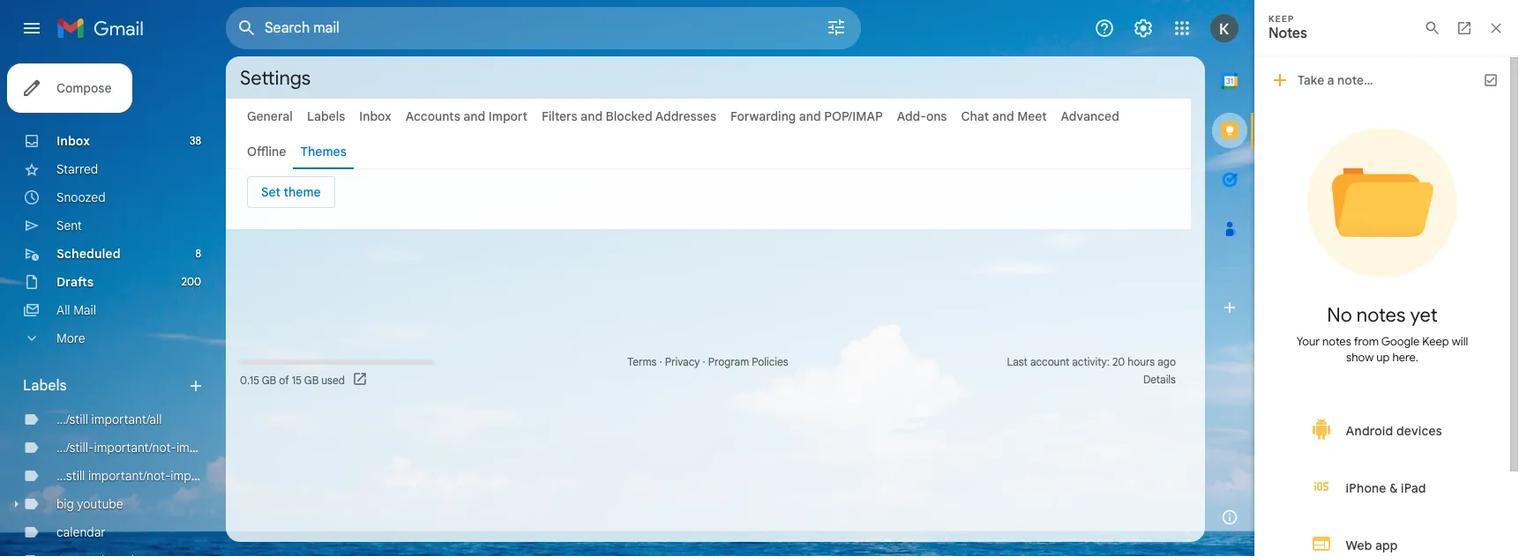 Task type: locate. For each thing, give the bounding box(es) containing it.
calendar link
[[56, 525, 106, 541]]

3 and from the left
[[799, 109, 821, 124]]

inbox link right labels link
[[359, 109, 392, 124]]

· right terms link
[[660, 356, 662, 369]]

footer containing terms
[[226, 354, 1191, 389]]

and for filters
[[581, 109, 603, 124]]

1 · from the left
[[660, 356, 662, 369]]

ons
[[926, 109, 947, 124]]

and left pop/imap
[[799, 109, 821, 124]]

advanced
[[1061, 109, 1120, 124]]

important
[[176, 440, 231, 456], [171, 469, 225, 484]]

of
[[279, 374, 289, 387]]

2 and from the left
[[581, 109, 603, 124]]

important for ...still important/not-important
[[171, 469, 225, 484]]

inbox up starred
[[56, 133, 90, 149]]

1 horizontal spatial gb
[[304, 374, 319, 387]]

terms · privacy · program policies
[[628, 356, 788, 369]]

0 horizontal spatial inbox
[[56, 133, 90, 149]]

.../still-
[[56, 440, 94, 456]]

0 vertical spatial important
[[176, 440, 231, 456]]

and left the import
[[464, 109, 486, 124]]

inbox
[[359, 109, 392, 124], [56, 133, 90, 149]]

general
[[247, 109, 293, 124]]

1 vertical spatial inbox link
[[56, 133, 90, 149]]

big youtube
[[56, 497, 123, 513]]

and for accounts
[[464, 109, 486, 124]]

gb
[[262, 374, 276, 387], [304, 374, 319, 387]]

1 horizontal spatial labels
[[307, 109, 345, 124]]

set
[[261, 184, 281, 200]]

labels heading
[[23, 378, 187, 395]]

·
[[660, 356, 662, 369], [703, 356, 706, 369]]

1 horizontal spatial inbox link
[[359, 109, 392, 124]]

2 · from the left
[[703, 356, 706, 369]]

snoozed link
[[56, 190, 106, 206]]

important down '.../still-important/not-important' link on the bottom of page
[[171, 469, 225, 484]]

labels inside navigation
[[23, 378, 67, 395]]

labels up .../still
[[23, 378, 67, 395]]

0 horizontal spatial inbox link
[[56, 133, 90, 149]]

None search field
[[226, 7, 861, 49]]

forwarding
[[731, 109, 796, 124]]

.../still important/all
[[56, 412, 162, 428]]

settings
[[240, 66, 311, 90]]

4 and from the left
[[992, 109, 1014, 124]]

· right privacy link
[[703, 356, 706, 369]]

1 vertical spatial inbox
[[56, 133, 90, 149]]

1 vertical spatial labels
[[23, 378, 67, 395]]

important for .../still-important/not-important
[[176, 440, 231, 456]]

1 vertical spatial important
[[171, 469, 225, 484]]

footer
[[226, 354, 1191, 389]]

used
[[321, 374, 345, 387]]

0 horizontal spatial gb
[[262, 374, 276, 387]]

labels link
[[307, 109, 345, 124]]

sent
[[56, 218, 82, 234]]

terms
[[628, 356, 657, 369]]

1 and from the left
[[464, 109, 486, 124]]

tab list
[[1205, 56, 1255, 493]]

blocked
[[606, 109, 653, 124]]

all
[[56, 303, 70, 319]]

and
[[464, 109, 486, 124], [581, 109, 603, 124], [799, 109, 821, 124], [992, 109, 1014, 124]]

0 vertical spatial important/not-
[[94, 440, 176, 456]]

0 horizontal spatial ·
[[660, 356, 662, 369]]

.../still-important/not-important link
[[56, 440, 231, 456]]

filters
[[542, 109, 578, 124]]

inbox right labels link
[[359, 109, 392, 124]]

gb left of
[[262, 374, 276, 387]]

meet
[[1018, 109, 1047, 124]]

drafts link
[[56, 274, 94, 290]]

side panel section
[[1205, 56, 1255, 543]]

chat and meet link
[[961, 109, 1047, 124]]

filters and blocked addresses
[[542, 109, 717, 124]]

0 horizontal spatial labels
[[23, 378, 67, 395]]

privacy
[[665, 356, 700, 369]]

search mail image
[[231, 12, 263, 44]]

accounts and import
[[406, 109, 528, 124]]

and right filters
[[581, 109, 603, 124]]

15
[[292, 374, 302, 387]]

0 vertical spatial labels
[[307, 109, 345, 124]]

advanced search options image
[[819, 10, 854, 45]]

mail
[[73, 303, 96, 319]]

inbox inside the labels navigation
[[56, 133, 90, 149]]

labels up themes
[[307, 109, 345, 124]]

1 horizontal spatial inbox
[[359, 109, 392, 124]]

sent link
[[56, 218, 82, 234]]

program policies link
[[708, 356, 788, 369]]

settings image
[[1133, 18, 1154, 39]]

important/not- down the .../still-important/not-important
[[88, 469, 171, 484]]

1 vertical spatial important/not-
[[88, 469, 171, 484]]

gb right 15
[[304, 374, 319, 387]]

0 vertical spatial inbox
[[359, 109, 392, 124]]

labels
[[307, 109, 345, 124], [23, 378, 67, 395]]

8
[[195, 247, 201, 260]]

1 horizontal spatial ·
[[703, 356, 706, 369]]

themes link
[[300, 144, 347, 160]]

all mail link
[[56, 303, 96, 319]]

filters and blocked addresses link
[[542, 109, 717, 124]]

Search mail text field
[[265, 19, 776, 37]]

forwarding and pop/imap link
[[731, 109, 883, 124]]

set theme button
[[247, 176, 335, 208]]

inbox link up starred
[[56, 133, 90, 149]]

important/not-
[[94, 440, 176, 456], [88, 469, 171, 484]]

and right chat
[[992, 109, 1014, 124]]

and for chat
[[992, 109, 1014, 124]]

ago
[[1158, 356, 1176, 369]]

.../still
[[56, 412, 88, 428]]

...still
[[56, 469, 85, 484]]

important up ...still important/not-important link
[[176, 440, 231, 456]]

privacy link
[[665, 356, 700, 369]]

important/not- up ...still important/not-important link
[[94, 440, 176, 456]]

inbox link
[[359, 109, 392, 124], [56, 133, 90, 149]]

general link
[[247, 109, 293, 124]]

accounts and import link
[[406, 109, 528, 124]]

program
[[708, 356, 749, 369]]



Task type: describe. For each thing, give the bounding box(es) containing it.
chat and meet
[[961, 109, 1047, 124]]

accounts
[[406, 109, 460, 124]]

activity:
[[1072, 356, 1110, 369]]

compose
[[56, 80, 112, 96]]

more button
[[0, 325, 212, 353]]

...still important/not-important
[[56, 469, 225, 484]]

import
[[489, 109, 528, 124]]

gmail image
[[56, 11, 153, 46]]

themes
[[300, 144, 347, 160]]

snoozed
[[56, 190, 106, 206]]

big youtube link
[[56, 497, 123, 513]]

0.15
[[240, 374, 259, 387]]

drafts
[[56, 274, 94, 290]]

forwarding and pop/imap
[[731, 109, 883, 124]]

0 vertical spatial inbox link
[[359, 109, 392, 124]]

details link
[[1144, 373, 1176, 386]]

important/not- for ...still
[[88, 469, 171, 484]]

offline link
[[247, 144, 286, 160]]

20
[[1113, 356, 1125, 369]]

starred link
[[56, 161, 98, 177]]

big
[[56, 497, 74, 513]]

0.15 gb of 15 gb used
[[240, 374, 345, 387]]

and for forwarding
[[799, 109, 821, 124]]

important/all
[[91, 412, 162, 428]]

addresses
[[655, 109, 717, 124]]

2 gb from the left
[[304, 374, 319, 387]]

labels for "labels" heading
[[23, 378, 67, 395]]

add-ons
[[897, 109, 947, 124]]

follow link to manage storage image
[[352, 371, 370, 389]]

policies
[[752, 356, 788, 369]]

scheduled
[[56, 246, 121, 262]]

important/not- for .../still-
[[94, 440, 176, 456]]

chat
[[961, 109, 989, 124]]

calendar
[[56, 525, 106, 541]]

starred
[[56, 161, 98, 177]]

set theme
[[261, 184, 321, 200]]

add-ons link
[[897, 109, 947, 124]]

offline
[[247, 144, 286, 160]]

youtube
[[77, 497, 123, 513]]

compose button
[[7, 64, 133, 113]]

200
[[181, 275, 201, 289]]

add-
[[897, 109, 926, 124]]

account
[[1031, 356, 1070, 369]]

main menu image
[[21, 18, 42, 39]]

pop/imap
[[824, 109, 883, 124]]

last account activity: 20 hours ago details
[[1007, 356, 1176, 386]]

advanced link
[[1061, 109, 1120, 124]]

...still important/not-important link
[[56, 469, 225, 484]]

.../still-important/not-important
[[56, 440, 231, 456]]

scheduled link
[[56, 246, 121, 262]]

details
[[1144, 373, 1176, 386]]

last
[[1007, 356, 1028, 369]]

38
[[190, 134, 201, 147]]

hours
[[1128, 356, 1155, 369]]

.../still important/all link
[[56, 412, 162, 428]]

labels navigation
[[0, 56, 231, 557]]

all mail
[[56, 303, 96, 319]]

terms link
[[628, 356, 657, 369]]

theme
[[284, 184, 321, 200]]

more
[[56, 331, 85, 347]]

labels for labels link
[[307, 109, 345, 124]]

1 gb from the left
[[262, 374, 276, 387]]



Task type: vqa. For each thing, say whether or not it's contained in the screenshot.
38
yes



